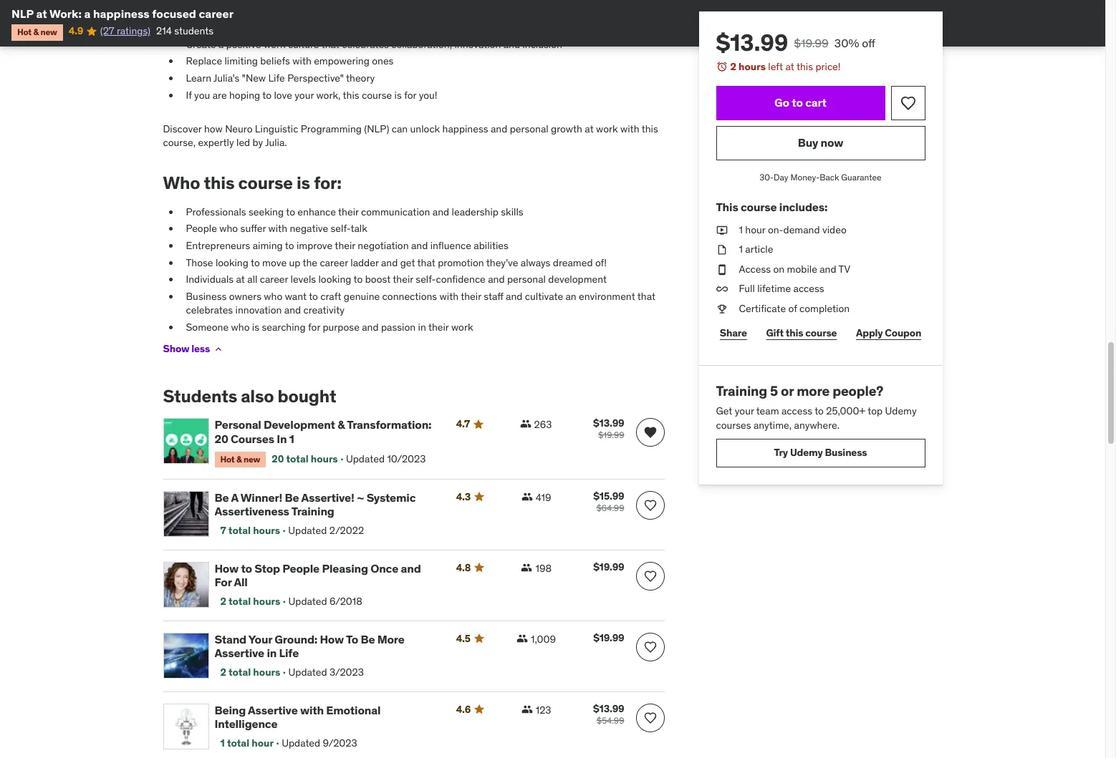Task type: vqa. For each thing, say whether or not it's contained in the screenshot.
263
yes



Task type: describe. For each thing, give the bounding box(es) containing it.
emotional
[[326, 704, 381, 718]]

$13.99 $19.99 30% off
[[716, 28, 876, 57]]

0 horizontal spatial looking
[[216, 256, 249, 269]]

people inside professionals seeking to enhance their communication and leadership skills people who suffer with negative self-talk entrepreneurs aiming to improve their negotiation and influence abilities those looking to move up the career ladder and get that promotion they've always dreamed of! individuals at all career levels looking to boost their self-confidence and personal development business owners who want to craft genuine connections with their staff and cultivate an environment that celebrates innovation and creativity someone who is searching for purpose and passion in their work
[[186, 222, 217, 235]]

listening
[[291, 21, 330, 34]]

programming
[[301, 122, 362, 135]]

1 horizontal spatial &
[[236, 454, 242, 465]]

1 horizontal spatial positive
[[428, 21, 463, 34]]

to left craft
[[309, 290, 318, 303]]

25,000+
[[826, 405, 866, 418]]

who this course is for:
[[163, 172, 342, 194]]

$15.99
[[593, 490, 624, 503]]

4.5
[[456, 633, 471, 646]]

your inside 'build unshakeable self-confidence master the art of active listening and empathy to build positive relationships with others create a positive work culture that celebrates collaboration, innovation and inclusion replace limiting beliefs with empowering ones learn julia's "new life perspective" theory if you are hoping to love your work, this course is for you!'
[[295, 89, 314, 101]]

work inside professionals seeking to enhance their communication and leadership skills people who suffer with negative self-talk entrepreneurs aiming to improve their negotiation and influence abilities those looking to move up the career ladder and get that promotion they've always dreamed of! individuals at all career levels looking to boost their self-confidence and personal development business owners who want to craft genuine connections with their staff and cultivate an environment that celebrates innovation and creativity someone who is searching for purpose and passion in their work
[[451, 321, 473, 334]]

confidence inside professionals seeking to enhance their communication and leadership skills people who suffer with negative self-talk entrepreneurs aiming to improve their negotiation and influence abilities those looking to move up the career ladder and get that promotion they've always dreamed of! individuals at all career levels looking to boost their self-confidence and personal development business owners who want to craft genuine connections with their staff and cultivate an environment that celebrates innovation and creativity someone who is searching for purpose and passion in their work
[[436, 273, 486, 286]]

be a winner! be assertive! ~ systemic assertiveness training link
[[215, 491, 439, 519]]

show
[[163, 343, 189, 355]]

1 vertical spatial that
[[417, 256, 435, 269]]

2 horizontal spatial self-
[[416, 273, 436, 286]]

their down get
[[393, 273, 413, 286]]

is inside professionals seeking to enhance their communication and leadership skills people who suffer with negative self-talk entrepreneurs aiming to improve their negotiation and influence abilities those looking to move up the career ladder and get that promotion they've always dreamed of! individuals at all career levels looking to boost their self-confidence and personal development business owners who want to craft genuine connections with their staff and cultivate an environment that celebrates innovation and creativity someone who is searching for purpose and passion in their work
[[252, 321, 259, 334]]

in inside stand your ground: how to be more assertive in life
[[267, 646, 277, 661]]

aiming
[[253, 239, 283, 252]]

1 vertical spatial career
[[320, 256, 348, 269]]

and left 'passion'
[[362, 321, 379, 334]]

a inside 'build unshakeable self-confidence master the art of active listening and empathy to build positive relationships with others create a positive work culture that celebrates collaboration, innovation and inclusion replace limiting beliefs with empowering ones learn julia's "new life perspective" theory if you are hoping to love your work, this course is for you!'
[[218, 38, 224, 51]]

0 vertical spatial happiness
[[93, 6, 150, 21]]

of!
[[595, 256, 607, 269]]

0 horizontal spatial udemy
[[790, 446, 823, 459]]

0 vertical spatial wishlist image
[[900, 94, 917, 111]]

celebrates inside professionals seeking to enhance their communication and leadership skills people who suffer with negative self-talk entrepreneurs aiming to improve their negotiation and influence abilities those looking to move up the career ladder and get that promotion they've always dreamed of! individuals at all career levels looking to boost their self-confidence and personal development business owners who want to craft genuine connections with their staff and cultivate an environment that celebrates innovation and creativity someone who is searching for purpose and passion in their work
[[186, 304, 233, 317]]

improve
[[297, 239, 333, 252]]

0 vertical spatial new
[[40, 27, 57, 38]]

4.6
[[456, 704, 471, 716]]

to left love
[[262, 89, 272, 101]]

nlp
[[11, 6, 34, 21]]

in inside professionals seeking to enhance their communication and leadership skills people who suffer with negative self-talk entrepreneurs aiming to improve their negotiation and influence abilities those looking to move up the career ladder and get that promotion they've always dreamed of! individuals at all career levels looking to boost their self-confidence and personal development business owners who want to craft genuine connections with their staff and cultivate an environment that celebrates innovation and creativity someone who is searching for purpose and passion in their work
[[418, 321, 426, 334]]

someone
[[186, 321, 229, 334]]

course inside 'build unshakeable self-confidence master the art of active listening and empathy to build positive relationships with others create a positive work culture that celebrates collaboration, innovation and inclusion replace limiting beliefs with empowering ones learn julia's "new life perspective" theory if you are hoping to love your work, this course is for you!'
[[362, 89, 392, 101]]

people?
[[833, 382, 883, 399]]

2 for stand your ground: how to be more assertive in life
[[220, 667, 226, 679]]

with down promotion
[[440, 290, 459, 303]]

celebrates inside 'build unshakeable self-confidence master the art of active listening and empathy to build positive relationships with others create a positive work culture that celebrates collaboration, innovation and inclusion replace limiting beliefs with empowering ones learn julia's "new life perspective" theory if you are hoping to love your work, this course is for you!'
[[342, 38, 389, 51]]

their up talk
[[338, 205, 359, 218]]

updated 3/2023
[[288, 667, 364, 679]]

and left "tv"
[[820, 263, 837, 276]]

empowering
[[314, 55, 370, 68]]

passion
[[381, 321, 416, 334]]

their left staff
[[461, 290, 481, 303]]

are
[[213, 89, 227, 101]]

1 horizontal spatial hot
[[220, 454, 235, 465]]

with down the culture
[[293, 55, 312, 68]]

to left the 'build'
[[392, 21, 402, 34]]

$13.99 $19.99
[[593, 417, 624, 441]]

learn
[[186, 72, 211, 85]]

up
[[289, 256, 300, 269]]

and down negotiation
[[381, 256, 398, 269]]

to up genuine
[[354, 273, 363, 286]]

personal inside professionals seeking to enhance their communication and leadership skills people who suffer with negative self-talk entrepreneurs aiming to improve their negotiation and influence abilities those looking to move up the career ladder and get that promotion they've always dreamed of! individuals at all career levels looking to boost their self-confidence and personal development business owners who want to craft genuine connections with their staff and cultivate an environment that celebrates innovation and creativity someone who is searching for purpose and passion in their work
[[507, 273, 546, 286]]

with up inclusion
[[526, 21, 545, 34]]

all
[[234, 575, 248, 590]]

enhance
[[298, 205, 336, 218]]

influence
[[430, 239, 471, 252]]

want
[[285, 290, 307, 303]]

julia.
[[265, 136, 287, 149]]

students also bought
[[163, 385, 336, 407]]

always
[[521, 256, 551, 269]]

for inside 'build unshakeable self-confidence master the art of active listening and empathy to build positive relationships with others create a positive work culture that celebrates collaboration, innovation and inclusion replace limiting beliefs with empowering ones learn julia's "new life perspective" theory if you are hoping to love your work, this course is for you!'
[[404, 89, 416, 101]]

1 for 1 hour on-demand video
[[739, 223, 743, 236]]

updated 2/2022
[[288, 525, 364, 538]]

1 hour on-demand video
[[739, 223, 847, 236]]

suffer
[[240, 222, 266, 235]]

is inside 'build unshakeable self-confidence master the art of active listening and empathy to build positive relationships with others create a positive work culture that celebrates collaboration, innovation and inclusion replace limiting beliefs with empowering ones learn julia's "new life perspective" theory if you are hoping to love your work, this course is for you!'
[[394, 89, 402, 101]]

and inside how to stop people pleasing once and for all
[[401, 562, 421, 576]]

total for assertive
[[229, 667, 251, 679]]

0 horizontal spatial be
[[215, 491, 229, 505]]

total for assertiveness
[[228, 525, 251, 538]]

completion
[[800, 302, 850, 315]]

123
[[536, 704, 551, 717]]

(nlp)
[[364, 122, 389, 135]]

$54.99
[[597, 716, 624, 726]]

transformation:
[[347, 418, 432, 432]]

for inside professionals seeking to enhance their communication and leadership skills people who suffer with negative self-talk entrepreneurs aiming to improve their negotiation and influence abilities those looking to move up the career ladder and get that promotion they've always dreamed of! individuals at all career levels looking to boost their self-confidence and personal development business owners who want to craft genuine connections with their staff and cultivate an environment that celebrates innovation and creativity someone who is searching for purpose and passion in their work
[[308, 321, 320, 334]]

demand
[[783, 223, 820, 236]]

their down talk
[[335, 239, 355, 252]]

nlp at work: a happiness focused career
[[11, 6, 234, 21]]

0 vertical spatial 2
[[730, 60, 736, 73]]

udemy inside training 5 or more people? get your team access to 25,000+ top udemy courses anytime, anywhere.
[[885, 405, 917, 418]]

being
[[215, 704, 246, 718]]

also
[[241, 385, 274, 407]]

1 vertical spatial looking
[[318, 273, 351, 286]]

1 vertical spatial hot & new
[[220, 454, 260, 465]]

courses
[[716, 419, 751, 432]]

to up up
[[285, 239, 294, 252]]

and left leadership
[[433, 205, 449, 218]]

beliefs
[[260, 55, 290, 68]]

negotiation
[[358, 239, 409, 252]]

share
[[720, 327, 747, 340]]

with up aiming
[[268, 222, 287, 235]]

theory
[[346, 72, 375, 85]]

1 vertical spatial hour
[[252, 738, 274, 750]]

your inside training 5 or more people? get your team access to 25,000+ top udemy courses anytime, anywhere.
[[735, 405, 754, 418]]

$15.99 $64.99
[[593, 490, 624, 514]]

happiness inside discover how neuro linguistic programming (nlp) can unlock happiness and personal growth at work with this course, expertly led by julia.
[[442, 122, 488, 135]]

20 inside personal development & transformation: 20 courses in 1
[[215, 432, 228, 446]]

xsmall image for personal development & transformation: 20 courses in 1
[[520, 419, 531, 430]]

julia's
[[213, 72, 240, 85]]

ones
[[372, 55, 394, 68]]

guarantee
[[841, 172, 882, 182]]

the inside professionals seeking to enhance their communication and leadership skills people who suffer with negative self-talk entrepreneurs aiming to improve their negotiation and influence abilities those looking to move up the career ladder and get that promotion they've always dreamed of! individuals at all career levels looking to boost their self-confidence and personal development business owners who want to craft genuine connections with their staff and cultivate an environment that celebrates innovation and creativity someone who is searching for purpose and passion in their work
[[303, 256, 317, 269]]

at right left
[[786, 60, 794, 73]]

love
[[274, 89, 292, 101]]

0 vertical spatial hot & new
[[17, 27, 57, 38]]

0 horizontal spatial a
[[84, 6, 91, 21]]

promotion
[[438, 256, 484, 269]]

certificate of completion
[[739, 302, 850, 315]]

get
[[400, 256, 415, 269]]

to right seeking
[[286, 205, 295, 218]]

full lifetime access
[[739, 283, 824, 295]]

xsmall image for 1 hour on-demand video
[[716, 223, 728, 237]]

focused
[[152, 6, 196, 21]]

master
[[186, 21, 217, 34]]

and right listening
[[332, 21, 349, 34]]

who
[[163, 172, 200, 194]]

and right staff
[[506, 290, 523, 303]]

culture
[[288, 38, 319, 51]]

try udemy business link
[[716, 439, 925, 468]]

7 total hours
[[220, 525, 280, 538]]

stop
[[255, 562, 280, 576]]

anytime,
[[754, 419, 792, 432]]

1 horizontal spatial career
[[260, 273, 288, 286]]

limiting
[[225, 55, 258, 68]]

leadership
[[452, 205, 499, 218]]

training inside be a winner! be assertive! ~ systemic assertiveness training
[[291, 505, 334, 519]]

xsmall image for stand your ground: how to be more assertive in life
[[517, 633, 528, 645]]

people inside how to stop people pleasing once and for all
[[283, 562, 320, 576]]

work,
[[316, 89, 341, 101]]

and up staff
[[488, 273, 505, 286]]

to inside button
[[792, 95, 803, 110]]

they've
[[486, 256, 518, 269]]

at right nlp
[[36, 6, 47, 21]]

total down intelligence
[[227, 738, 249, 750]]

includes:
[[779, 200, 828, 214]]

by
[[253, 136, 263, 149]]

course up the on-
[[741, 200, 777, 214]]

wishlist image for stand your ground: how to be more assertive in life
[[643, 641, 657, 655]]

replace
[[186, 55, 222, 68]]

$19.99 right 1,009
[[593, 632, 624, 645]]

1 inside personal development & transformation: 20 courses in 1
[[289, 432, 294, 446]]

on-
[[768, 223, 783, 236]]

1 horizontal spatial new
[[244, 454, 260, 465]]

$19.99 inside "$13.99 $19.99"
[[598, 430, 624, 441]]

2 total hours for all
[[220, 596, 280, 609]]

training inside training 5 or more people? get your team access to 25,000+ top udemy courses anytime, anywhere.
[[716, 382, 767, 399]]

to inside training 5 or more people? get your team access to 25,000+ top udemy courses anytime, anywhere.
[[815, 405, 824, 418]]

0 horizontal spatial positive
[[226, 38, 261, 51]]

1 total hour
[[220, 738, 274, 750]]

how
[[204, 122, 223, 135]]

hours for how to stop people pleasing once and for all
[[253, 596, 280, 609]]

move
[[262, 256, 287, 269]]

try
[[774, 446, 788, 459]]

2 vertical spatial who
[[231, 321, 250, 334]]

personal inside discover how neuro linguistic programming (nlp) can unlock happiness and personal growth at work with this course, expertly led by julia.
[[510, 122, 549, 135]]

1 for 1 article
[[739, 243, 743, 256]]

course down completion
[[806, 327, 837, 340]]

relationships
[[466, 21, 523, 34]]

1 horizontal spatial is
[[297, 172, 310, 194]]

ground:
[[275, 633, 318, 647]]

work inside discover how neuro linguistic programming (nlp) can unlock happiness and personal growth at work with this course, expertly led by julia.
[[596, 122, 618, 135]]

money-
[[791, 172, 820, 182]]

1 vertical spatial business
[[825, 446, 867, 459]]

in
[[277, 432, 287, 446]]

with inside 'being assertive with emotional intelligence'
[[300, 704, 324, 718]]



Task type: locate. For each thing, give the bounding box(es) containing it.
0 vertical spatial business
[[186, 290, 227, 303]]

1 horizontal spatial innovation
[[455, 38, 501, 51]]

hours for stand your ground: how to be more assertive in life
[[253, 667, 280, 679]]

xsmall image left 1,009
[[517, 633, 528, 645]]

that inside 'build unshakeable self-confidence master the art of active listening and empathy to build positive relationships with others create a positive work culture that celebrates collaboration, innovation and inclusion replace limiting beliefs with empowering ones learn julia's "new life perspective" theory if you are hoping to love your work, this course is for you!'
[[321, 38, 340, 51]]

0 vertical spatial life
[[268, 72, 285, 85]]

positive down art
[[226, 38, 261, 51]]

xsmall image
[[716, 263, 728, 277], [520, 419, 531, 430], [517, 633, 528, 645], [521, 704, 533, 716]]

innovation inside professionals seeking to enhance their communication and leadership skills people who suffer with negative self-talk entrepreneurs aiming to improve their negotiation and influence abilities those looking to move up the career ladder and get that promotion they've always dreamed of! individuals at all career levels looking to boost their self-confidence and personal development business owners who want to craft genuine connections with their staff and cultivate an environment that celebrates innovation and creativity someone who is searching for purpose and passion in their work
[[235, 304, 282, 317]]

2 wishlist image from the top
[[643, 570, 657, 584]]

the left art
[[219, 21, 234, 34]]

0 horizontal spatial hour
[[252, 738, 274, 750]]

who left want
[[264, 290, 283, 303]]

for
[[404, 89, 416, 101], [308, 321, 320, 334]]

4.8
[[456, 562, 471, 575]]

1 horizontal spatial that
[[417, 256, 435, 269]]

be a winner! be assertive! ~ systemic assertiveness training
[[215, 491, 416, 519]]

2 horizontal spatial career
[[320, 256, 348, 269]]

apply coupon
[[856, 327, 921, 340]]

a right create
[[218, 38, 224, 51]]

entrepreneurs
[[186, 239, 250, 252]]

that right get
[[417, 256, 435, 269]]

now
[[821, 135, 843, 150]]

0 vertical spatial positive
[[428, 21, 463, 34]]

1 vertical spatial happiness
[[442, 122, 488, 135]]

wishlist image for being assertive with emotional intelligence
[[643, 711, 657, 726]]

1 horizontal spatial happiness
[[442, 122, 488, 135]]

0 horizontal spatial of
[[251, 21, 260, 34]]

$13.99 right the 263
[[593, 417, 624, 430]]

& inside personal development & transformation: 20 courses in 1
[[338, 418, 345, 432]]

xsmall image inside show less button
[[213, 344, 224, 355]]

0 horizontal spatial your
[[295, 89, 314, 101]]

0 vertical spatial personal
[[510, 122, 549, 135]]

20 left the courses
[[215, 432, 228, 446]]

course down theory
[[362, 89, 392, 101]]

buy
[[798, 135, 818, 150]]

1 horizontal spatial your
[[735, 405, 754, 418]]

"new
[[242, 72, 266, 85]]

access
[[739, 263, 771, 276]]

1 2 total hours from the top
[[220, 596, 280, 609]]

hours for be a winner! be assertive! ~ systemic assertiveness training
[[253, 525, 280, 538]]

1 vertical spatial your
[[735, 405, 754, 418]]

their right 'passion'
[[428, 321, 449, 334]]

to right go
[[792, 95, 803, 110]]

xsmall image for certificate of completion
[[716, 302, 728, 316]]

work inside 'build unshakeable self-confidence master the art of active listening and empathy to build positive relationships with others create a positive work culture that celebrates collaboration, innovation and inclusion replace limiting beliefs with empowering ones learn julia's "new life perspective" theory if you are hoping to love your work, this course is for you!'
[[264, 38, 286, 51]]

xsmall image for 1 article
[[716, 243, 728, 257]]

mobile
[[787, 263, 817, 276]]

at right growth
[[585, 122, 594, 135]]

1 horizontal spatial work
[[451, 321, 473, 334]]

xsmall image
[[716, 223, 728, 237], [716, 243, 728, 257], [716, 283, 728, 297], [716, 302, 728, 316], [213, 344, 224, 355], [521, 492, 533, 503], [521, 562, 533, 574]]

in right 'passion'
[[418, 321, 426, 334]]

2 horizontal spatial &
[[338, 418, 345, 432]]

perspective"
[[287, 72, 344, 85]]

wishlist image for be a winner! be assertive! ~ systemic assertiveness training
[[643, 499, 657, 513]]

individuals
[[186, 273, 234, 286]]

work right growth
[[596, 122, 618, 135]]

0 vertical spatial looking
[[216, 256, 249, 269]]

for:
[[314, 172, 342, 194]]

get
[[716, 405, 732, 418]]

how down '7'
[[215, 562, 239, 576]]

xsmall image left the 263
[[520, 419, 531, 430]]

this inside 'build unshakeable self-confidence master the art of active listening and empathy to build positive relationships with others create a positive work culture that celebrates collaboration, innovation and inclusion replace limiting beliefs with empowering ones learn julia's "new life perspective" theory if you are hoping to love your work, this course is for you!'
[[343, 89, 359, 101]]

being assertive with emotional intelligence
[[215, 704, 381, 732]]

2 hours left at this price!
[[730, 60, 841, 73]]

life inside stand your ground: how to be more assertive in life
[[279, 646, 299, 661]]

0 horizontal spatial that
[[321, 38, 340, 51]]

to up anywhere.
[[815, 405, 824, 418]]

hot
[[17, 27, 32, 38], [220, 454, 235, 465]]

looking
[[216, 256, 249, 269], [318, 273, 351, 286]]

1 vertical spatial in
[[267, 646, 277, 661]]

share button
[[716, 319, 751, 348]]

0 horizontal spatial self-
[[271, 4, 291, 17]]

if
[[186, 89, 192, 101]]

1 horizontal spatial confidence
[[436, 273, 486, 286]]

udemy
[[885, 405, 917, 418], [790, 446, 823, 459]]

and right once
[[401, 562, 421, 576]]

how inside how to stop people pleasing once and for all
[[215, 562, 239, 576]]

who up the entrepreneurs
[[219, 222, 238, 235]]

how inside stand your ground: how to be more assertive in life
[[320, 633, 344, 647]]

0 vertical spatial people
[[186, 222, 217, 235]]

2 total hours for in
[[220, 667, 280, 679]]

updated 10/2023
[[346, 453, 426, 466]]

1 right 'in'
[[289, 432, 294, 446]]

0 vertical spatial how
[[215, 562, 239, 576]]

2 horizontal spatial that
[[637, 290, 656, 303]]

access down or
[[782, 405, 813, 418]]

how to stop people pleasing once and for all
[[215, 562, 421, 590]]

course up seeking
[[238, 172, 293, 194]]

1 vertical spatial work
[[596, 122, 618, 135]]

20 down 'in'
[[272, 453, 284, 466]]

alarm image
[[716, 61, 728, 72]]

$19.99 down $64.99
[[593, 561, 624, 574]]

2 right alarm image
[[730, 60, 736, 73]]

$13.99
[[716, 28, 788, 57], [593, 417, 624, 430], [593, 703, 624, 716]]

people
[[186, 222, 217, 235], [283, 562, 320, 576]]

0 horizontal spatial new
[[40, 27, 57, 38]]

2 for how to stop people pleasing once and for all
[[220, 596, 226, 609]]

hot & new down the courses
[[220, 454, 260, 465]]

0 horizontal spatial for
[[308, 321, 320, 334]]

hot down the courses
[[220, 454, 235, 465]]

2 vertical spatial &
[[236, 454, 242, 465]]

assertive!
[[301, 491, 354, 505]]

udemy right 'top'
[[885, 405, 917, 418]]

1 vertical spatial is
[[297, 172, 310, 194]]

and left growth
[[491, 122, 507, 135]]

go to cart button
[[716, 86, 885, 120]]

$19.99 up "price!"
[[794, 36, 829, 50]]

0 vertical spatial training
[[716, 382, 767, 399]]

1 vertical spatial self-
[[331, 222, 351, 235]]

$13.99 up left
[[716, 28, 788, 57]]

how left to
[[320, 633, 344, 647]]

total down all at left bottom
[[229, 596, 251, 609]]

cart
[[805, 95, 827, 110]]

hours left left
[[739, 60, 766, 73]]

self-
[[271, 4, 291, 17], [331, 222, 351, 235], [416, 273, 436, 286]]

unlock
[[410, 122, 440, 135]]

business inside professionals seeking to enhance their communication and leadership skills people who suffer with negative self-talk entrepreneurs aiming to improve their negotiation and influence abilities those looking to move up the career ladder and get that promotion they've always dreamed of! individuals at all career levels looking to boost their self-confidence and personal development business owners who want to craft genuine connections with their staff and cultivate an environment that celebrates innovation and creativity someone who is searching for purpose and passion in their work
[[186, 290, 227, 303]]

0 vertical spatial in
[[418, 321, 426, 334]]

0 vertical spatial a
[[84, 6, 91, 21]]

being assertive with emotional intelligence link
[[215, 704, 439, 732]]

at inside discover how neuro linguistic programming (nlp) can unlock happiness and personal growth at work with this course, expertly led by julia.
[[585, 122, 594, 135]]

2 vertical spatial wishlist image
[[643, 641, 657, 655]]

your down perspective"
[[295, 89, 314, 101]]

assertive inside 'being assertive with emotional intelligence'
[[248, 704, 298, 718]]

1 vertical spatial who
[[264, 290, 283, 303]]

1 horizontal spatial udemy
[[885, 405, 917, 418]]

work right 'passion'
[[451, 321, 473, 334]]

career up master
[[199, 6, 234, 21]]

linguistic
[[255, 122, 298, 135]]

hour down intelligence
[[252, 738, 274, 750]]

apply
[[856, 327, 883, 340]]

2 vertical spatial that
[[637, 290, 656, 303]]

price!
[[816, 60, 841, 73]]

looking up craft
[[318, 273, 351, 286]]

0 horizontal spatial the
[[219, 21, 234, 34]]

1 vertical spatial 20
[[272, 453, 284, 466]]

1 vertical spatial hot
[[220, 454, 235, 465]]

2 vertical spatial work
[[451, 321, 473, 334]]

assertive up 1 total hour
[[248, 704, 298, 718]]

access inside training 5 or more people? get your team access to 25,000+ top udemy courses anytime, anywhere.
[[782, 405, 813, 418]]

updated for to
[[288, 667, 327, 679]]

be right to
[[361, 633, 375, 647]]

2 2 total hours from the top
[[220, 667, 280, 679]]

1 wishlist image from the top
[[643, 426, 657, 440]]

boost
[[365, 273, 391, 286]]

updated down how to stop people pleasing once and for all
[[288, 596, 327, 609]]

1 vertical spatial training
[[291, 505, 334, 519]]

confidence down promotion
[[436, 273, 486, 286]]

to up all at the top
[[251, 256, 260, 269]]

1 horizontal spatial of
[[788, 302, 797, 315]]

courses
[[231, 432, 274, 446]]

the inside 'build unshakeable self-confidence master the art of active listening and empathy to build positive relationships with others create a positive work culture that celebrates collaboration, innovation and inclusion replace limiting beliefs with empowering ones learn julia's "new life perspective" theory if you are hoping to love your work, this course is for you!'
[[219, 21, 234, 34]]

business
[[186, 290, 227, 303], [825, 446, 867, 459]]

that up empowering
[[321, 38, 340, 51]]

& down the courses
[[236, 454, 242, 465]]

students
[[174, 25, 214, 38]]

personal
[[215, 418, 261, 432]]

confidence inside 'build unshakeable self-confidence master the art of active listening and empathy to build positive relationships with others create a positive work culture that celebrates collaboration, innovation and inclusion replace limiting beliefs with empowering ones learn julia's "new life perspective" theory if you are hoping to love your work, this course is for you!'
[[291, 4, 340, 17]]

in
[[418, 321, 426, 334], [267, 646, 277, 661]]

1 horizontal spatial hot & new
[[220, 454, 260, 465]]

this inside discover how neuro linguistic programming (nlp) can unlock happiness and personal growth at work with this course, expertly led by julia.
[[642, 122, 658, 135]]

new
[[40, 27, 57, 38], [244, 454, 260, 465]]

$13.99 $54.99
[[593, 703, 624, 726]]

how to stop people pleasing once and for all link
[[215, 562, 439, 590]]

and
[[332, 21, 349, 34], [503, 38, 520, 51], [491, 122, 507, 135], [433, 205, 449, 218], [411, 239, 428, 252], [381, 256, 398, 269], [820, 263, 837, 276], [488, 273, 505, 286], [506, 290, 523, 303], [284, 304, 301, 317], [362, 321, 379, 334], [401, 562, 421, 576]]

go to cart
[[775, 95, 827, 110]]

access on mobile and tv
[[739, 263, 850, 276]]

life inside 'build unshakeable self-confidence master the art of active listening and empathy to build positive relationships with others create a positive work culture that celebrates collaboration, innovation and inclusion replace limiting beliefs with empowering ones learn julia's "new life perspective" theory if you are hoping to love your work, this course is for you!'
[[268, 72, 285, 85]]

training up updated 2/2022
[[291, 505, 334, 519]]

total right '7'
[[228, 525, 251, 538]]

work:
[[49, 6, 82, 21]]

wishlist image
[[643, 426, 657, 440], [643, 570, 657, 584], [643, 641, 657, 655]]

0 vertical spatial the
[[219, 21, 234, 34]]

wishlist image for personal development & transformation: 20 courses in 1
[[643, 426, 657, 440]]

& down nlp
[[33, 27, 39, 38]]

business down individuals
[[186, 290, 227, 303]]

at inside professionals seeking to enhance their communication and leadership skills people who suffer with negative self-talk entrepreneurs aiming to improve their negotiation and influence abilities those looking to move up the career ladder and get that promotion they've always dreamed of! individuals at all career levels looking to boost their self-confidence and personal development business owners who want to craft genuine connections with their staff and cultivate an environment that celebrates innovation and creativity someone who is searching for purpose and passion in their work
[[236, 273, 245, 286]]

1 horizontal spatial people
[[283, 562, 320, 576]]

wishlist image
[[900, 94, 917, 111], [643, 499, 657, 513], [643, 711, 657, 726]]

people right the stop
[[283, 562, 320, 576]]

and up get
[[411, 239, 428, 252]]

on
[[773, 263, 785, 276]]

purpose
[[323, 321, 360, 334]]

1 vertical spatial personal
[[507, 273, 546, 286]]

article
[[745, 243, 773, 256]]

hours down your
[[253, 667, 280, 679]]

with
[[526, 21, 545, 34], [293, 55, 312, 68], [620, 122, 639, 135], [268, 222, 287, 235], [440, 290, 459, 303], [300, 704, 324, 718]]

$19.99 inside $13.99 $19.99 30% off
[[794, 36, 829, 50]]

assertive inside stand your ground: how to be more assertive in life
[[215, 646, 264, 661]]

and down want
[[284, 304, 301, 317]]

1 vertical spatial access
[[782, 405, 813, 418]]

to left the stop
[[241, 562, 252, 576]]

people down "professionals"
[[186, 222, 217, 235]]

happiness right unlock at the top
[[442, 122, 488, 135]]

who down the owners
[[231, 321, 250, 334]]

apply coupon button
[[852, 319, 925, 348]]

1 vertical spatial the
[[303, 256, 317, 269]]

0 horizontal spatial hot & new
[[17, 27, 57, 38]]

0 horizontal spatial career
[[199, 6, 234, 21]]

1 vertical spatial a
[[218, 38, 224, 51]]

2 vertical spatial 2
[[220, 667, 226, 679]]

talk
[[351, 222, 367, 235]]

innovation inside 'build unshakeable self-confidence master the art of active listening and empathy to build positive relationships with others create a positive work culture that celebrates collaboration, innovation and inclusion replace limiting beliefs with empowering ones learn julia's "new life perspective" theory if you are hoping to love your work, this course is for you!'
[[455, 38, 501, 51]]

this course includes:
[[716, 200, 828, 214]]

is left searching
[[252, 321, 259, 334]]

assertiveness
[[215, 505, 289, 519]]

0 vertical spatial work
[[264, 38, 286, 51]]

1 vertical spatial for
[[308, 321, 320, 334]]

environment
[[579, 290, 635, 303]]

xsmall image left 198 in the bottom left of the page
[[521, 562, 533, 574]]

0 horizontal spatial confidence
[[291, 4, 340, 17]]

collaboration,
[[391, 38, 452, 51]]

xsmall image for 198
[[521, 562, 533, 574]]

total down stand
[[229, 667, 251, 679]]

xsmall image for being assertive with emotional intelligence
[[521, 704, 533, 716]]

for down 'creativity'
[[308, 321, 320, 334]]

full
[[739, 283, 755, 295]]

1 vertical spatial udemy
[[790, 446, 823, 459]]

xsmall image left access at the top right of page
[[716, 263, 728, 277]]

updated for intelligence
[[282, 738, 320, 750]]

xsmall image for full lifetime access
[[716, 283, 728, 297]]

updated up ~
[[346, 453, 385, 466]]

and down relationships
[[503, 38, 520, 51]]

0 vertical spatial assertive
[[215, 646, 264, 661]]

hot down nlp
[[17, 27, 32, 38]]

go
[[775, 95, 789, 110]]

$13.99 for $13.99 $19.99
[[593, 417, 624, 430]]

$13.99 for $13.99 $54.99
[[593, 703, 624, 716]]

& right development
[[338, 418, 345, 432]]

0 horizontal spatial hot
[[17, 27, 32, 38]]

214
[[156, 25, 172, 38]]

total for for
[[229, 596, 251, 609]]

$13.99 for $13.99 $19.99 30% off
[[716, 28, 788, 57]]

for left "you!"
[[404, 89, 416, 101]]

3/2023
[[330, 667, 364, 679]]

1 horizontal spatial the
[[303, 256, 317, 269]]

personal down always
[[507, 273, 546, 286]]

1 horizontal spatial training
[[716, 382, 767, 399]]

1 horizontal spatial be
[[285, 491, 299, 505]]

1 vertical spatial life
[[279, 646, 299, 661]]

0 vertical spatial career
[[199, 6, 234, 21]]

updated for pleasing
[[288, 596, 327, 609]]

udemy right try
[[790, 446, 823, 459]]

0 vertical spatial that
[[321, 38, 340, 51]]

0 horizontal spatial 20
[[215, 432, 228, 446]]

life right your
[[279, 646, 299, 661]]

confidence up listening
[[291, 4, 340, 17]]

2 vertical spatial wishlist image
[[643, 711, 657, 726]]

1 vertical spatial innovation
[[235, 304, 282, 317]]

with up updated 9/2023
[[300, 704, 324, 718]]

1 vertical spatial 2
[[220, 596, 226, 609]]

work
[[264, 38, 286, 51], [596, 122, 618, 135], [451, 321, 473, 334]]

discover
[[163, 122, 202, 135]]

$64.99
[[596, 503, 624, 514]]

1 for 1 total hour
[[220, 738, 225, 750]]

video
[[822, 223, 847, 236]]

214 students
[[156, 25, 214, 38]]

xsmall image down this
[[716, 223, 728, 237]]

1 horizontal spatial for
[[404, 89, 416, 101]]

1 vertical spatial $13.99
[[593, 417, 624, 430]]

0 vertical spatial &
[[33, 27, 39, 38]]

1 horizontal spatial business
[[825, 446, 867, 459]]

0 vertical spatial your
[[295, 89, 314, 101]]

xsmall image left full
[[716, 283, 728, 297]]

neuro
[[225, 122, 253, 135]]

be right winner!
[[285, 491, 299, 505]]

1 horizontal spatial celebrates
[[342, 38, 389, 51]]

9/2023
[[323, 738, 357, 750]]

hours down personal development & transformation: 20 courses in 1
[[311, 453, 338, 466]]

with inside discover how neuro linguistic programming (nlp) can unlock happiness and personal growth at work with this course, expertly led by julia.
[[620, 122, 639, 135]]

5
[[770, 382, 778, 399]]

and inside discover how neuro linguistic programming (nlp) can unlock happiness and personal growth at work with this course, expertly led by julia.
[[491, 122, 507, 135]]

work up beliefs
[[264, 38, 286, 51]]

personal development & transformation: 20 courses in 1 link
[[215, 418, 439, 446]]

0 horizontal spatial in
[[267, 646, 277, 661]]

to inside how to stop people pleasing once and for all
[[241, 562, 252, 576]]

xsmall image right the less
[[213, 344, 224, 355]]

an
[[566, 290, 577, 303]]

0 vertical spatial access
[[793, 283, 824, 295]]

self- up the connections
[[416, 273, 436, 286]]

1 vertical spatial assertive
[[248, 704, 298, 718]]

a
[[231, 491, 238, 505]]

2 down stand
[[220, 667, 226, 679]]

a
[[84, 6, 91, 21], [218, 38, 224, 51]]

hour up 1 article
[[745, 223, 766, 236]]

total down 'in'
[[286, 453, 309, 466]]

0 vertical spatial hour
[[745, 223, 766, 236]]

build unshakeable self-confidence master the art of active listening and empathy to build positive relationships with others create a positive work culture that celebrates collaboration, innovation and inclusion replace limiting beliefs with empowering ones learn julia's "new life perspective" theory if you are hoping to love your work, this course is for you!
[[186, 4, 576, 101]]

be inside stand your ground: how to be more assertive in life
[[361, 633, 375, 647]]

0 vertical spatial who
[[219, 222, 238, 235]]

access
[[793, 283, 824, 295], [782, 405, 813, 418]]

all
[[247, 273, 257, 286]]

0 vertical spatial of
[[251, 21, 260, 34]]

0 vertical spatial hot
[[17, 27, 32, 38]]

at left all at the top
[[236, 273, 245, 286]]

more
[[377, 633, 405, 647]]

1 vertical spatial wishlist image
[[643, 499, 657, 513]]

updated for assertive!
[[288, 525, 327, 538]]

1 down intelligence
[[220, 738, 225, 750]]

3 wishlist image from the top
[[643, 641, 657, 655]]

1 horizontal spatial how
[[320, 633, 344, 647]]

negative
[[290, 222, 328, 235]]

off
[[862, 36, 876, 50]]

xsmall image for 419
[[521, 492, 533, 503]]

0 horizontal spatial training
[[291, 505, 334, 519]]

wishlist image for how to stop people pleasing once and for all
[[643, 570, 657, 584]]

career down improve
[[320, 256, 348, 269]]

30-
[[760, 172, 774, 182]]

training up get
[[716, 382, 767, 399]]

self- inside 'build unshakeable self-confidence master the art of active listening and empathy to build positive relationships with others create a positive work culture that celebrates collaboration, innovation and inclusion replace limiting beliefs with empowering ones learn julia's "new life perspective" theory if you are hoping to love your work, this course is for you!'
[[271, 4, 291, 17]]

0 horizontal spatial celebrates
[[186, 304, 233, 317]]

of inside 'build unshakeable self-confidence master the art of active listening and empathy to build positive relationships with others create a positive work culture that celebrates collaboration, innovation and inclusion replace limiting beliefs with empowering ones learn julia's "new life perspective" theory if you are hoping to love your work, this course is for you!'
[[251, 21, 260, 34]]

updated down be a winner! be assertive! ~ systemic assertiveness training
[[288, 525, 327, 538]]

is left for:
[[297, 172, 310, 194]]

1 horizontal spatial a
[[218, 38, 224, 51]]



